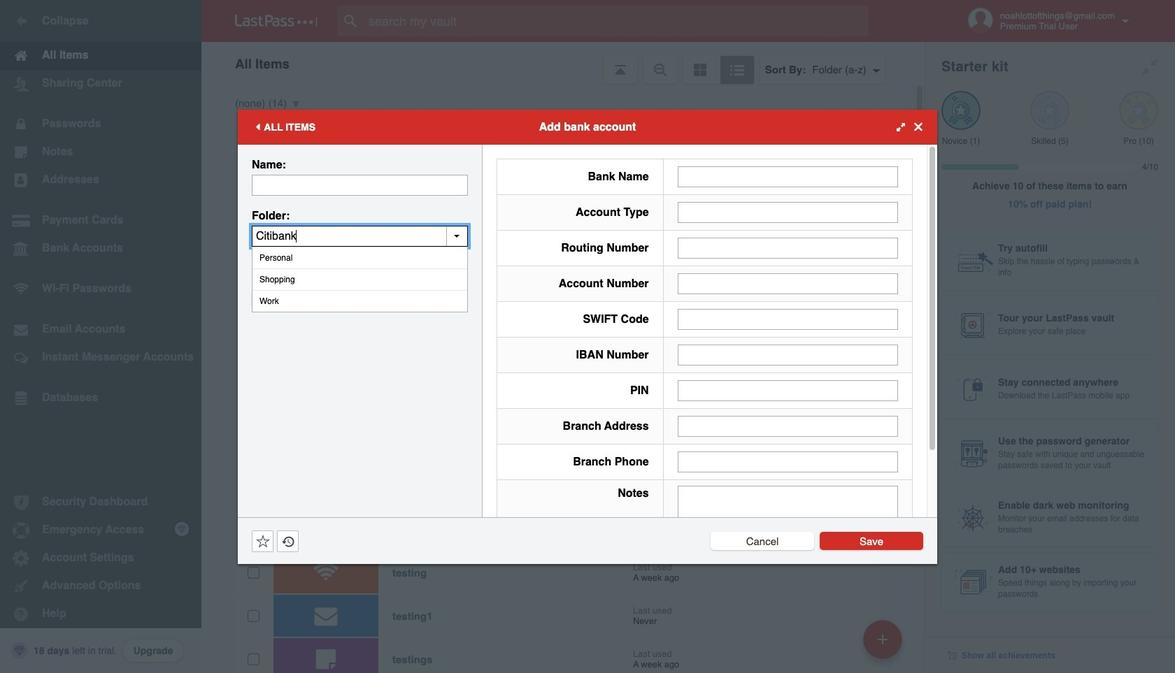 Task type: vqa. For each thing, say whether or not it's contained in the screenshot.
New item element
no



Task type: locate. For each thing, give the bounding box(es) containing it.
new item navigation
[[858, 616, 911, 674]]

None text field
[[252, 226, 468, 247], [678, 309, 898, 330], [678, 345, 898, 365], [678, 486, 898, 573], [252, 226, 468, 247], [678, 309, 898, 330], [678, 345, 898, 365], [678, 486, 898, 573]]

search my vault text field
[[337, 6, 896, 36]]

dialog
[[238, 109, 937, 582]]

None text field
[[678, 166, 898, 187], [252, 175, 468, 196], [678, 202, 898, 223], [678, 237, 898, 258], [678, 273, 898, 294], [678, 380, 898, 401], [678, 416, 898, 437], [678, 452, 898, 473], [678, 166, 898, 187], [252, 175, 468, 196], [678, 202, 898, 223], [678, 237, 898, 258], [678, 273, 898, 294], [678, 380, 898, 401], [678, 416, 898, 437], [678, 452, 898, 473]]

vault options navigation
[[201, 42, 925, 84]]

main navigation navigation
[[0, 0, 201, 674]]



Task type: describe. For each thing, give the bounding box(es) containing it.
Search search field
[[337, 6, 896, 36]]

new item image
[[878, 635, 888, 645]]

lastpass image
[[235, 15, 318, 27]]



